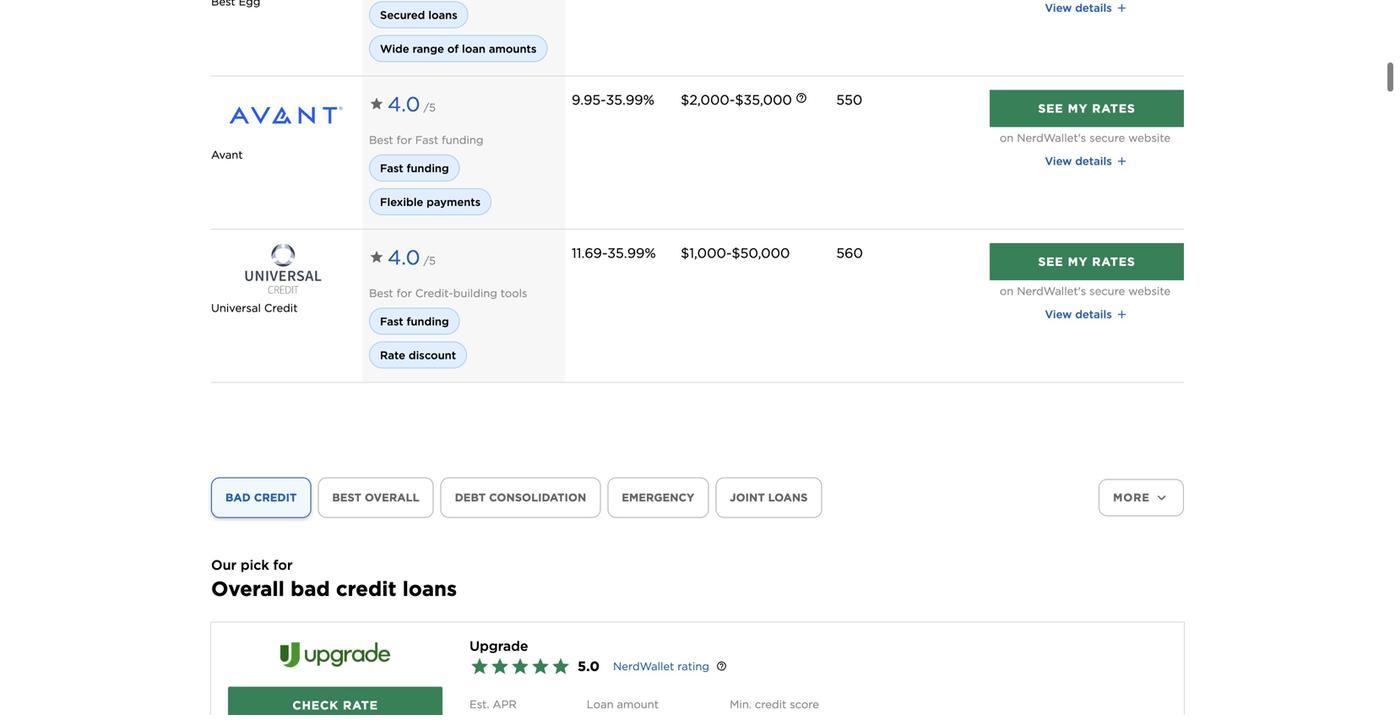 Task type: vqa. For each thing, say whether or not it's contained in the screenshot.
first /5 from the bottom of the page
yes



Task type: describe. For each thing, give the bounding box(es) containing it.
9.95-35.99%
[[572, 90, 655, 107]]

wide range of loan amounts
[[380, 40, 537, 54]]

/5 for 9.95-35.99%
[[424, 99, 436, 113]]

4.0 for 9.95-35.99%
[[388, 91, 420, 115]]

560
[[837, 243, 863, 260]]

credit
[[264, 300, 298, 313]]

rate discount
[[380, 347, 456, 360]]

more
[[1114, 490, 1151, 503]]

building
[[453, 285, 498, 298]]

11.69-35.99%
[[572, 243, 656, 260]]

view for 560
[[1045, 306, 1072, 319]]

$1,000-$50,000
[[681, 243, 790, 260]]

9.95-
[[572, 90, 606, 107]]

bad credit button
[[211, 476, 311, 517]]

score
[[790, 697, 820, 710]]

fast for 11.69-
[[380, 313, 404, 326]]

flexible payments
[[380, 194, 481, 207]]

loan
[[462, 40, 486, 54]]

secured loans
[[380, 7, 458, 20]]

rating
[[678, 659, 710, 672]]

on nerdwallet's secure website for 550
[[1000, 130, 1171, 143]]

discount
[[409, 347, 456, 360]]

on nerdwallet's secure website for 560
[[1000, 283, 1171, 296]]

loans for joint loans
[[769, 490, 808, 503]]

funding for 11.69-35.99%
[[407, 313, 449, 326]]

on for 560
[[1000, 283, 1014, 296]]

view details button for 560
[[1045, 304, 1129, 321]]

best for fast funding
[[369, 132, 484, 145]]

best overall
[[332, 490, 420, 503]]

loan amount
[[587, 697, 659, 710]]

view details button for 550
[[1045, 151, 1129, 168]]

joint loans button
[[716, 476, 823, 517]]

best overall button
[[318, 476, 434, 517]]

check
[[293, 697, 339, 712]]

nerdwallet rating link
[[613, 658, 710, 673]]

universal
[[211, 300, 261, 313]]

pick
[[241, 556, 269, 572]]

rates for 550
[[1093, 100, 1136, 114]]

view details for 560
[[1045, 306, 1113, 319]]

est.
[[470, 697, 490, 710]]

best for credit-building tools
[[369, 285, 528, 298]]

check rate link
[[228, 686, 443, 716]]

/5 for 11.69-35.99%
[[424, 253, 436, 266]]

check rate button
[[228, 686, 443, 716]]

tools
[[501, 285, 528, 298]]

wide
[[380, 40, 409, 54]]

nerdwallet
[[613, 659, 675, 672]]

est. apr
[[470, 697, 517, 710]]

bad inside our pick for overall bad credit loans
[[291, 576, 330, 600]]

loans inside our pick for overall bad credit loans
[[403, 576, 457, 600]]

fast for 9.95-
[[380, 160, 404, 173]]

best
[[332, 490, 362, 503]]

4.0 link for 9.95-35.99%
[[369, 88, 424, 117]]

see for 550
[[1039, 100, 1064, 114]]

loan
[[587, 697, 614, 710]]

emergency button
[[608, 476, 709, 517]]

product offers quick filters tab list
[[211, 476, 937, 611]]

debt consolidation button
[[441, 476, 601, 517]]

credit for bad credit
[[254, 490, 297, 503]]

secure for 550
[[1090, 130, 1126, 143]]

credit for min. credit score
[[755, 697, 787, 710]]

$2,000-
[[681, 90, 735, 107]]

overall
[[211, 576, 285, 600]]

upgrade
[[470, 637, 529, 653]]

secured
[[380, 7, 425, 20]]

see my rates for 550
[[1039, 100, 1136, 114]]

secure for 560
[[1090, 283, 1126, 296]]

550
[[837, 90, 863, 107]]

range
[[413, 40, 444, 54]]

details for 550
[[1076, 153, 1113, 166]]

see my rates for 560
[[1039, 253, 1136, 268]]

details for 560
[[1076, 306, 1113, 319]]



Task type: locate. For each thing, give the bounding box(es) containing it.
0 horizontal spatial bad
[[226, 490, 251, 503]]

1 vertical spatial see my rates button
[[990, 242, 1185, 279]]

1 view details from the top
[[1045, 153, 1113, 166]]

1 vertical spatial view
[[1045, 306, 1072, 319]]

credit inside button
[[254, 490, 297, 503]]

1 fast funding from the top
[[380, 160, 449, 173]]

1 vertical spatial best
[[369, 285, 393, 298]]

0 vertical spatial 4.0
[[388, 91, 420, 115]]

1 vertical spatial 4.0
[[388, 244, 420, 268]]

2 4.0 from the top
[[388, 244, 420, 268]]

1 vertical spatial see my rates link
[[990, 242, 1185, 279]]

0 vertical spatial view
[[1045, 153, 1072, 166]]

35.99% for 11.69-
[[608, 243, 656, 260]]

11.69-
[[572, 243, 608, 260]]

bad
[[226, 490, 251, 503], [291, 576, 330, 600]]

funding
[[442, 132, 484, 145], [407, 160, 449, 173], [407, 313, 449, 326]]

best for 9.95-
[[369, 132, 393, 145]]

2 horizontal spatial credit
[[755, 697, 787, 710]]

website for 560
[[1129, 283, 1171, 296]]

loans
[[429, 7, 458, 20], [769, 490, 808, 503], [403, 576, 457, 600]]

view details for 550
[[1045, 153, 1113, 166]]

1 vertical spatial secure
[[1090, 283, 1126, 296]]

view details button
[[1045, 151, 1129, 168], [1045, 304, 1129, 321]]

2 vertical spatial funding
[[407, 313, 449, 326]]

4.0 link
[[369, 88, 424, 117], [369, 242, 424, 271]]

/5
[[424, 99, 436, 113], [424, 253, 436, 266]]

rated 5 out of 5 stars element
[[578, 655, 600, 676]]

1 vertical spatial 4.0 link
[[369, 242, 424, 271]]

min. credit score
[[730, 697, 820, 710]]

fast funding down best for fast funding
[[380, 160, 449, 173]]

rate right the check
[[343, 697, 378, 712]]

2 see my rates link from the top
[[990, 242, 1185, 279]]

4.0 link up best for fast funding
[[369, 88, 424, 117]]

0 vertical spatial see my rates button
[[990, 88, 1185, 126]]

0 vertical spatial fast funding
[[380, 160, 449, 173]]

1 vertical spatial fast
[[380, 160, 404, 173]]

1 horizontal spatial bad
[[291, 576, 330, 600]]

0 vertical spatial credit
[[254, 490, 297, 503]]

4.0 for 11.69-35.99%
[[388, 244, 420, 268]]

2 nerdwallet's from the top
[[1017, 283, 1087, 296]]

4.0 up the credit-
[[388, 244, 420, 268]]

flexible
[[380, 194, 424, 207]]

2 secure from the top
[[1090, 283, 1126, 296]]

0 vertical spatial for
[[397, 132, 412, 145]]

on
[[1000, 130, 1014, 143], [1000, 283, 1014, 296]]

amounts
[[489, 40, 537, 54]]

2 website from the top
[[1129, 283, 1171, 296]]

1 vertical spatial see my rates
[[1039, 253, 1136, 268]]

0 vertical spatial fast
[[416, 132, 439, 145]]

1 vertical spatial /5
[[424, 253, 436, 266]]

fast funding for 9.95-
[[380, 160, 449, 173]]

4.0
[[388, 91, 420, 115], [388, 244, 420, 268]]

payments
[[427, 194, 481, 207]]

1 vertical spatial details
[[1076, 306, 1113, 319]]

1 vertical spatial bad
[[291, 576, 330, 600]]

rates
[[1093, 100, 1136, 114], [1093, 253, 1136, 268]]

loans for secured loans
[[429, 7, 458, 20]]

1 4.0 from the top
[[388, 91, 420, 115]]

fast up flexible payments
[[416, 132, 439, 145]]

0 vertical spatial on
[[1000, 130, 1014, 143]]

4.0 link for 11.69-35.99%
[[369, 242, 424, 271]]

fast funding for 11.69-
[[380, 313, 449, 326]]

1 best from the top
[[369, 132, 393, 145]]

1 on from the top
[[1000, 130, 1014, 143]]

credit up pick at the left of page
[[254, 490, 297, 503]]

amount
[[617, 697, 659, 710]]

$35,000
[[735, 90, 793, 107]]

nerdwallet rating
[[613, 659, 710, 672]]

0 vertical spatial /5
[[424, 99, 436, 113]]

universal credit image
[[211, 242, 356, 293]]

1 vertical spatial rate
[[343, 697, 378, 712]]

2 on from the top
[[1000, 283, 1014, 296]]

4.0 link up the credit-
[[369, 242, 424, 271]]

2 rated 4 out of 5 stars element from the top
[[369, 242, 558, 271]]

1 on nerdwallet's secure website from the top
[[1000, 130, 1171, 143]]

more button
[[1099, 478, 1185, 515]]

$50,000
[[732, 243, 790, 260]]

0 vertical spatial my
[[1068, 100, 1088, 114]]

check rate
[[293, 697, 378, 712]]

bad inside 'bad credit' button
[[226, 490, 251, 503]]

1 see my rates from the top
[[1039, 100, 1136, 114]]

1 vertical spatial rated 4 out of 5 stars element
[[369, 242, 558, 271]]

$2,000-$35,000
[[681, 90, 793, 107]]

2 best from the top
[[369, 285, 393, 298]]

rate inside button
[[343, 697, 378, 712]]

my for 550
[[1068, 100, 1088, 114]]

1 vertical spatial website
[[1129, 283, 1171, 296]]

2 on nerdwallet's secure website from the top
[[1000, 283, 1171, 296]]

1 view from the top
[[1045, 153, 1072, 166]]

credit inside our pick for overall bad credit loans
[[336, 576, 397, 600]]

1 vertical spatial my
[[1068, 253, 1088, 268]]

5.0
[[578, 657, 600, 674]]

nerdwallet rating info image
[[717, 659, 727, 670]]

1 vertical spatial view details
[[1045, 306, 1113, 319]]

for up flexible
[[397, 132, 412, 145]]

0 vertical spatial see my rates
[[1039, 100, 1136, 114]]

upgrade image
[[281, 635, 390, 672]]

1 vertical spatial loans
[[769, 490, 808, 503]]

nerdwallet's for 550
[[1017, 130, 1087, 143]]

0 vertical spatial funding
[[442, 132, 484, 145]]

rated 4 out of 5 stars element for 11.69-35.99%
[[369, 242, 558, 271]]

0 vertical spatial 4.0 link
[[369, 88, 424, 117]]

avant image
[[211, 88, 356, 139]]

website for 550
[[1129, 130, 1171, 143]]

2 vertical spatial fast
[[380, 313, 404, 326]]

1 see my rates button from the top
[[990, 88, 1185, 126]]

1 secure from the top
[[1090, 130, 1126, 143]]

my
[[1068, 100, 1088, 114], [1068, 253, 1088, 268]]

fast funding up rate discount
[[380, 313, 449, 326]]

credit right min.
[[755, 697, 787, 710]]

1 vertical spatial on
[[1000, 283, 1014, 296]]

2 see my rates button from the top
[[990, 242, 1185, 279]]

view for 550
[[1045, 153, 1072, 166]]

consolidation
[[489, 490, 587, 503]]

see my rates button for 550
[[990, 88, 1185, 126]]

funding for 9.95-35.99%
[[407, 160, 449, 173]]

5 stars image
[[470, 655, 571, 676]]

see my rates link for 550
[[990, 88, 1185, 126]]

avant
[[211, 147, 243, 160]]

1 vertical spatial view details button
[[1045, 304, 1129, 321]]

see my rates link for 560
[[990, 242, 1185, 279]]

for right pick at the left of page
[[273, 556, 293, 572]]

see
[[1039, 100, 1064, 114], [1039, 253, 1064, 268]]

2 my from the top
[[1068, 253, 1088, 268]]

1 vertical spatial funding
[[407, 160, 449, 173]]

0 horizontal spatial rate
[[343, 697, 378, 712]]

joint loans
[[730, 490, 808, 503]]

1 vertical spatial on nerdwallet's secure website
[[1000, 283, 1171, 296]]

rates for 560
[[1093, 253, 1136, 268]]

see my rates link
[[990, 88, 1185, 126], [990, 242, 1185, 279]]

2 /5 from the top
[[424, 253, 436, 266]]

0 vertical spatial loans
[[429, 7, 458, 20]]

our pick for overall bad credit loans
[[211, 556, 457, 600]]

2 view details button from the top
[[1045, 304, 1129, 321]]

0 vertical spatial see my rates link
[[990, 88, 1185, 126]]

2 vertical spatial for
[[273, 556, 293, 572]]

35.99% for 9.95-
[[606, 90, 655, 107]]

for left the credit-
[[397, 285, 412, 298]]

overall
[[365, 490, 420, 503]]

0 vertical spatial best
[[369, 132, 393, 145]]

$1,000-
[[681, 243, 732, 260]]

0 vertical spatial rate
[[380, 347, 406, 360]]

0 vertical spatial view details
[[1045, 153, 1113, 166]]

nerdwallet's for 560
[[1017, 283, 1087, 296]]

2 see from the top
[[1039, 253, 1064, 268]]

1 details from the top
[[1076, 153, 1113, 166]]

0 vertical spatial rates
[[1093, 100, 1136, 114]]

35.99% left the $2,000- at the top
[[606, 90, 655, 107]]

1 my from the top
[[1068, 100, 1088, 114]]

0 vertical spatial secure
[[1090, 130, 1126, 143]]

2 view from the top
[[1045, 306, 1072, 319]]

bad up our
[[226, 490, 251, 503]]

funding down best for fast funding
[[407, 160, 449, 173]]

1 horizontal spatial rate
[[380, 347, 406, 360]]

best
[[369, 132, 393, 145], [369, 285, 393, 298]]

rated 4 out of 5 stars element
[[369, 88, 558, 117], [369, 242, 558, 271]]

rate left discount
[[380, 347, 406, 360]]

universal credit
[[211, 300, 298, 313]]

see my rates button
[[990, 88, 1185, 126], [990, 242, 1185, 279]]

of
[[448, 40, 459, 54]]

debt consolidation
[[455, 490, 587, 503]]

2 vertical spatial loans
[[403, 576, 457, 600]]

1 see my rates link from the top
[[990, 88, 1185, 126]]

fast
[[416, 132, 439, 145], [380, 160, 404, 173], [380, 313, 404, 326]]

1 horizontal spatial credit
[[336, 576, 397, 600]]

credit-
[[416, 285, 453, 298]]

0 vertical spatial rated 4 out of 5 stars element
[[369, 88, 558, 117]]

35.99%
[[606, 90, 655, 107], [608, 243, 656, 260]]

1 website from the top
[[1129, 130, 1171, 143]]

2 view details from the top
[[1045, 306, 1113, 319]]

0 vertical spatial 35.99%
[[606, 90, 655, 107]]

min.
[[730, 697, 752, 710]]

for for 11.69-
[[397, 285, 412, 298]]

view
[[1045, 153, 1072, 166], [1045, 306, 1072, 319]]

2 fast funding from the top
[[380, 313, 449, 326]]

0 vertical spatial bad
[[226, 490, 251, 503]]

our
[[211, 556, 237, 572]]

bad right overall
[[291, 576, 330, 600]]

see for 560
[[1039, 253, 1064, 268]]

1 vertical spatial fast funding
[[380, 313, 449, 326]]

credit up upgrade image
[[336, 576, 397, 600]]

apr
[[493, 697, 517, 710]]

details
[[1076, 153, 1113, 166], [1076, 306, 1113, 319]]

2 vertical spatial credit
[[755, 697, 787, 710]]

loan amount info image
[[796, 90, 808, 102]]

best up flexible
[[369, 132, 393, 145]]

1 vertical spatial for
[[397, 285, 412, 298]]

fast up flexible
[[380, 160, 404, 173]]

fast up rate discount
[[380, 313, 404, 326]]

1 see from the top
[[1039, 100, 1064, 114]]

0 vertical spatial nerdwallet's
[[1017, 130, 1087, 143]]

1 view details button from the top
[[1045, 151, 1129, 168]]

my for 560
[[1068, 253, 1088, 268]]

1 rates from the top
[[1093, 100, 1136, 114]]

0 vertical spatial on nerdwallet's secure website
[[1000, 130, 1171, 143]]

1 4.0 link from the top
[[369, 88, 424, 117]]

0 horizontal spatial credit
[[254, 490, 297, 503]]

rated 4 out of 5 stars element for 9.95-35.99%
[[369, 88, 558, 117]]

loans inside button
[[769, 490, 808, 503]]

funding up the payments
[[442, 132, 484, 145]]

1 nerdwallet's from the top
[[1017, 130, 1087, 143]]

1 vertical spatial rates
[[1093, 253, 1136, 268]]

2 4.0 link from the top
[[369, 242, 424, 271]]

/5 up the credit-
[[424, 253, 436, 266]]

1 vertical spatial see
[[1039, 253, 1064, 268]]

rated 4 out of 5 stars element up building on the left top of page
[[369, 242, 558, 271]]

funding down the credit-
[[407, 313, 449, 326]]

see my rates button for 560
[[990, 242, 1185, 279]]

for inside our pick for overall bad credit loans
[[273, 556, 293, 572]]

1 vertical spatial 35.99%
[[608, 243, 656, 260]]

for for 9.95-
[[397, 132, 412, 145]]

bad credit
[[226, 490, 297, 503]]

fast funding
[[380, 160, 449, 173], [380, 313, 449, 326]]

emergency
[[622, 490, 695, 503]]

35.99% left $1,000-
[[608, 243, 656, 260]]

rated 4 out of 5 stars element up best for fast funding
[[369, 88, 558, 117]]

website
[[1129, 130, 1171, 143], [1129, 283, 1171, 296]]

2 details from the top
[[1076, 306, 1113, 319]]

1 vertical spatial nerdwallet's
[[1017, 283, 1087, 296]]

0 vertical spatial website
[[1129, 130, 1171, 143]]

2 rates from the top
[[1093, 253, 1136, 268]]

1 vertical spatial credit
[[336, 576, 397, 600]]

4.0 up best for fast funding
[[388, 91, 420, 115]]

1 /5 from the top
[[424, 99, 436, 113]]

for
[[397, 132, 412, 145], [397, 285, 412, 298], [273, 556, 293, 572]]

on nerdwallet's secure website
[[1000, 130, 1171, 143], [1000, 283, 1171, 296]]

0 vertical spatial details
[[1076, 153, 1113, 166]]

/5 up best for fast funding
[[424, 99, 436, 113]]

debt
[[455, 490, 486, 503]]

best left the credit-
[[369, 285, 393, 298]]

joint
[[730, 490, 765, 503]]

best for 11.69-
[[369, 285, 393, 298]]

1 rated 4 out of 5 stars element from the top
[[369, 88, 558, 117]]

rate
[[380, 347, 406, 360], [343, 697, 378, 712]]

0 vertical spatial view details button
[[1045, 151, 1129, 168]]

secure
[[1090, 130, 1126, 143], [1090, 283, 1126, 296]]

0 vertical spatial see
[[1039, 100, 1064, 114]]

2 see my rates from the top
[[1039, 253, 1136, 268]]

view details
[[1045, 153, 1113, 166], [1045, 306, 1113, 319]]

credit
[[254, 490, 297, 503], [336, 576, 397, 600], [755, 697, 787, 710]]

on for 550
[[1000, 130, 1014, 143]]



